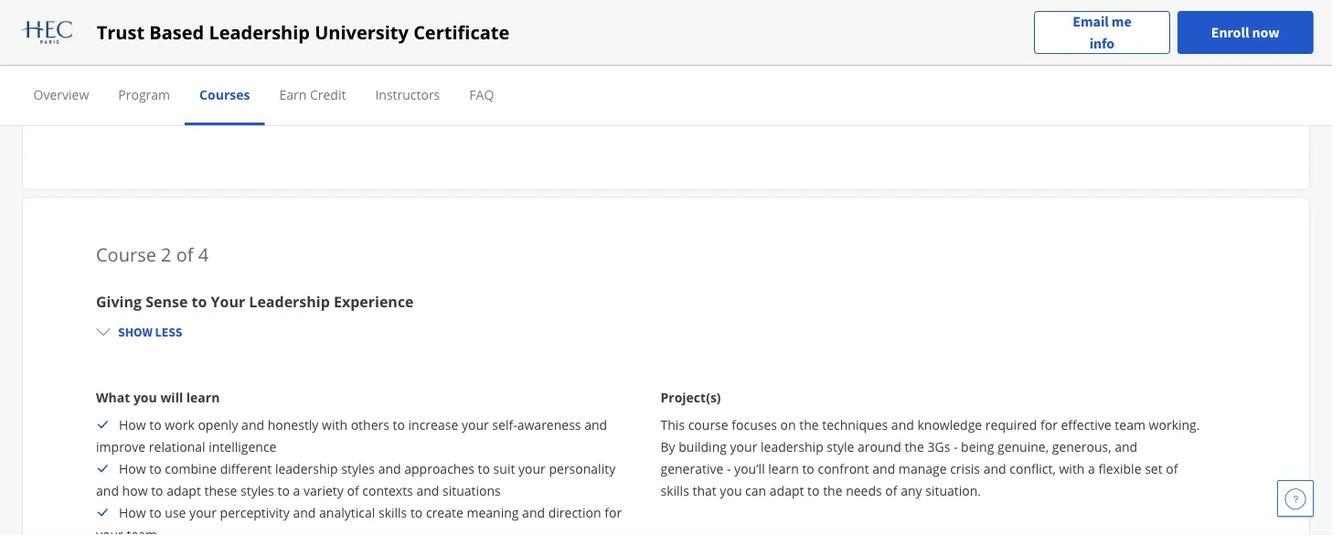 Task type: vqa. For each thing, say whether or not it's contained in the screenshot.
425 courses Science
no



Task type: describe. For each thing, give the bounding box(es) containing it.
less
[[155, 324, 182, 340]]

relational
[[149, 438, 205, 456]]

team inside this course focuses on the techniques and knowledge required for effective team working. by building your leadership style around the 3gs - being genuine, generous, and generative - you'll learn to confront and manage crisis and conflict, with a flexible set of skills that you can adapt to the needs of any situation.
[[1115, 416, 1146, 434]]

show
[[118, 324, 153, 340]]

what you will learn
[[96, 389, 220, 406]]

email me info
[[1073, 12, 1132, 53]]

variety
[[304, 482, 344, 500]]

contexts
[[363, 482, 413, 500]]

how to combine different leadership styles and approaches to suit your personality and how to adapt these styles to a variety of contexts and situations
[[96, 460, 616, 500]]

the
[[119, 0, 141, 7]]

university
[[315, 20, 409, 45]]

0 horizontal spatial learn
[[186, 389, 220, 406]]

1 vertical spatial -
[[954, 438, 958, 456]]

needs
[[846, 482, 883, 500]]

awareness
[[517, 416, 581, 434]]

your inside you'll participate in a series of group activities, to help you relax, bond, and learn from your fellow students and entrepreneurs.
[[1176, 52, 1203, 70]]

use
[[165, 504, 186, 522]]

you'll participate in a series of group activities, to help you relax, bond, and learn from your fellow students and entrepreneurs.
[[661, 52, 1203, 92]]

experience
[[334, 292, 414, 311]]

direction
[[549, 504, 602, 522]]

toward
[[182, 12, 224, 29]]

certificate
[[414, 20, 510, 45]]

to left use
[[149, 504, 162, 522]]

email me info button
[[1035, 11, 1171, 54]]

program link
[[118, 86, 170, 103]]

you'll
[[661, 52, 692, 70]]

how for your
[[119, 504, 146, 522]]

fellow
[[661, 74, 697, 92]]

being
[[962, 438, 995, 456]]

2
[[161, 242, 172, 267]]

to up the perceptivity
[[278, 482, 290, 500]]

course
[[96, 242, 156, 267]]

generous,
[[1053, 438, 1112, 456]]

me
[[1112, 12, 1132, 31]]

earn credit link
[[279, 86, 346, 103]]

2 vertical spatial -
[[727, 460, 731, 478]]

confront
[[818, 460, 870, 478]]

in
[[763, 52, 774, 70]]

email
[[1073, 12, 1109, 31]]

honestly
[[268, 416, 319, 434]]

by
[[661, 438, 676, 456]]

a inside you'll participate in a series of group activities, to help you relax, bond, and learn from your fellow students and entrepreneurs.
[[777, 52, 785, 70]]

knowledge
[[918, 416, 983, 434]]

your inside this course focuses on the techniques and knowledge required for effective team working. by building your leadership style around the 3gs - being genuine, generous, and generative - you'll learn to confront and manage crisis and conflict, with a flexible set of skills that you can adapt to the needs of any situation.
[[730, 438, 758, 456]]

analytical
[[319, 504, 375, 522]]

to left your
[[192, 292, 207, 311]]

and down the around
[[873, 460, 896, 478]]

set
[[1145, 460, 1163, 478]]

personality
[[549, 460, 616, 478]]

0 vertical spatial leadership
[[209, 20, 310, 45]]

this
[[661, 416, 685, 434]]

techniques
[[823, 416, 888, 434]]

help
[[954, 52, 981, 70]]

to left work
[[149, 416, 162, 434]]

show less
[[118, 324, 182, 340]]

and inside the four steps for successful leadership - introspection, conversation, resilience and responsibility toward value creation
[[601, 0, 624, 7]]

activities,
[[881, 52, 936, 70]]

show less button
[[89, 315, 190, 348]]

resilience
[[538, 0, 597, 7]]

leadership inside the four steps for successful leadership - introspection, conversation, resilience and responsibility toward value creation
[[293, 0, 356, 7]]

a inside this course focuses on the techniques and knowledge required for effective team working. by building your leadership style around the 3gs - being genuine, generous, and generative - you'll learn to confront and manage crisis and conflict, with a flexible set of skills that you can adapt to the needs of any situation.
[[1089, 460, 1096, 478]]

adapt inside how to combine different leadership styles and approaches to suit your personality and how to adapt these styles to a variety of contexts and situations
[[167, 482, 201, 500]]

a inside how to combine different leadership styles and approaches to suit your personality and how to adapt these styles to a variety of contexts and situations
[[293, 482, 300, 500]]

enroll
[[1212, 23, 1250, 42]]

four
[[144, 0, 170, 7]]

and up 'personality'
[[585, 416, 608, 434]]

create
[[426, 504, 464, 522]]

to right others
[[393, 416, 405, 434]]

enroll now button
[[1178, 11, 1314, 54]]

of right set
[[1167, 460, 1179, 478]]

to down the relational
[[149, 460, 162, 478]]

for inside 'how to use your perceptivity and analytical skills to create meaning and direction for your team'
[[605, 504, 622, 522]]

with inside how to work openly and honestly with others to increase your self-awareness and improve relational intelligence
[[322, 416, 348, 434]]

combine
[[165, 460, 217, 478]]

responsibility
[[96, 12, 179, 29]]

adapt inside this course focuses on the techniques and knowledge required for effective team working. by building your leadership style around the 3gs - being genuine, generous, and generative - you'll learn to confront and manage crisis and conflict, with a flexible set of skills that you can adapt to the needs of any situation.
[[770, 482, 805, 500]]

learn inside you'll participate in a series of group activities, to help you relax, bond, and learn from your fellow students and entrepreneurs.
[[1109, 52, 1140, 70]]

info
[[1090, 34, 1115, 53]]

others
[[351, 416, 390, 434]]

successful
[[229, 0, 290, 7]]

conversation,
[[453, 0, 535, 7]]

effective
[[1062, 416, 1112, 434]]

required
[[986, 416, 1038, 434]]

hec paris image
[[19, 18, 75, 47]]

of inside you'll participate in a series of group activities, to help you relax, bond, and learn from your fellow students and entrepreneurs.
[[826, 52, 838, 70]]

team inside 'how to use your perceptivity and analytical skills to create meaning and direction for your team'
[[127, 526, 157, 535]]

giving
[[96, 292, 142, 311]]

the four steps for successful leadership - introspection, conversation, resilience and responsibility toward value creation
[[96, 0, 624, 29]]

steps
[[173, 0, 205, 7]]

- inside the four steps for successful leadership - introspection, conversation, resilience and responsibility toward value creation
[[359, 0, 363, 7]]

participate
[[696, 52, 760, 70]]

building
[[679, 438, 727, 456]]

creation
[[264, 12, 315, 29]]

you inside you'll participate in a series of group activities, to help you relax, bond, and learn from your fellow students and entrepreneurs.
[[984, 52, 1006, 70]]

generative
[[661, 460, 724, 478]]

leadership inside this course focuses on the techniques and knowledge required for effective team working. by building your leadership style around the 3gs - being genuine, generous, and generative - you'll learn to confront and manage crisis and conflict, with a flexible set of skills that you can adapt to the needs of any situation.
[[761, 438, 824, 456]]



Task type: locate. For each thing, give the bounding box(es) containing it.
1 vertical spatial the
[[905, 438, 925, 456]]

0 vertical spatial leadership
[[293, 0, 356, 7]]

conflict,
[[1010, 460, 1056, 478]]

situations
[[443, 482, 501, 500]]

trust based leadership university certificate
[[97, 20, 510, 45]]

0 horizontal spatial a
[[293, 482, 300, 500]]

1 vertical spatial styles
[[241, 482, 274, 500]]

0 horizontal spatial -
[[359, 0, 363, 7]]

2 horizontal spatial -
[[954, 438, 958, 456]]

how down how
[[119, 504, 146, 522]]

approaches
[[405, 460, 475, 478]]

and right resilience
[[601, 0, 624, 7]]

that
[[693, 482, 717, 500]]

of inside how to combine different leadership styles and approaches to suit your personality and how to adapt these styles to a variety of contexts and situations
[[347, 482, 359, 500]]

1 horizontal spatial -
[[727, 460, 731, 478]]

1 horizontal spatial adapt
[[770, 482, 805, 500]]

and down approaches
[[417, 482, 439, 500]]

1 vertical spatial team
[[127, 526, 157, 535]]

around
[[858, 438, 902, 456]]

- right 3gs on the bottom right
[[954, 438, 958, 456]]

1 horizontal spatial for
[[605, 504, 622, 522]]

overview link
[[33, 86, 89, 103]]

courses link
[[200, 86, 250, 103]]

team right effective
[[1115, 416, 1146, 434]]

0 horizontal spatial the
[[800, 416, 819, 434]]

0 vertical spatial styles
[[341, 460, 375, 478]]

1 how from the top
[[119, 416, 146, 434]]

for up genuine,
[[1041, 416, 1058, 434]]

how
[[122, 482, 148, 500]]

for up toward
[[208, 0, 225, 7]]

you
[[984, 52, 1006, 70], [133, 389, 157, 406], [720, 482, 742, 500]]

2 horizontal spatial you
[[984, 52, 1006, 70]]

to left the confront
[[803, 460, 815, 478]]

now
[[1253, 23, 1280, 42]]

this course focuses on the techniques and knowledge required for effective team working. by building your leadership style around the 3gs - being genuine, generous, and generative - you'll learn to confront and manage crisis and conflict, with a flexible set of skills that you can adapt to the needs of any situation.
[[661, 416, 1201, 500]]

1 horizontal spatial skills
[[661, 482, 690, 500]]

introspection,
[[367, 0, 449, 7]]

1 vertical spatial a
[[1089, 460, 1096, 478]]

help center image
[[1285, 488, 1307, 510]]

how inside 'how to use your perceptivity and analytical skills to create meaning and direction for your team'
[[119, 504, 146, 522]]

a right in
[[777, 52, 785, 70]]

to right how
[[151, 482, 163, 500]]

you inside this course focuses on the techniques and knowledge required for effective team working. by building your leadership style around the 3gs - being genuine, generous, and generative - you'll learn to confront and manage crisis and conflict, with a flexible set of skills that you can adapt to the needs of any situation.
[[720, 482, 742, 500]]

0 vertical spatial a
[[777, 52, 785, 70]]

1 vertical spatial for
[[1041, 416, 1058, 434]]

skills inside this course focuses on the techniques and knowledge required for effective team working. by building your leadership style around the 3gs - being genuine, generous, and generative - you'll learn to confront and manage crisis and conflict, with a flexible set of skills that you can adapt to the needs of any situation.
[[661, 482, 690, 500]]

learn up openly
[[186, 389, 220, 406]]

how inside how to work openly and honestly with others to increase your self-awareness and improve relational intelligence
[[119, 416, 146, 434]]

these
[[204, 482, 237, 500]]

leadership
[[293, 0, 356, 7], [761, 438, 824, 456], [275, 460, 338, 478]]

a left variety
[[293, 482, 300, 500]]

1 vertical spatial skills
[[379, 504, 407, 522]]

how up improve
[[119, 416, 146, 434]]

and up the around
[[892, 416, 915, 434]]

genuine,
[[998, 438, 1049, 456]]

skills down contexts
[[379, 504, 407, 522]]

with down generous,
[[1060, 460, 1085, 478]]

- up university
[[359, 0, 363, 7]]

to inside you'll participate in a series of group activities, to help you relax, bond, and learn from your fellow students and entrepreneurs.
[[939, 52, 951, 70]]

to left suit
[[478, 460, 490, 478]]

team down how
[[127, 526, 157, 535]]

intelligence
[[209, 438, 277, 456]]

3gs
[[928, 438, 951, 456]]

0 vertical spatial for
[[208, 0, 225, 7]]

focuses
[[732, 416, 778, 434]]

leadership inside how to combine different leadership styles and approaches to suit your personality and how to adapt these styles to a variety of contexts and situations
[[275, 460, 338, 478]]

you right help
[[984, 52, 1006, 70]]

2 vertical spatial learn
[[769, 460, 799, 478]]

how up how
[[119, 460, 146, 478]]

leadership down successful
[[209, 20, 310, 45]]

how to work openly and honestly with others to increase your self-awareness and improve relational intelligence
[[96, 416, 608, 456]]

your inside how to work openly and honestly with others to increase your self-awareness and improve relational intelligence
[[462, 416, 489, 434]]

adapt down combine
[[167, 482, 201, 500]]

and left how
[[96, 482, 119, 500]]

work
[[165, 416, 195, 434]]

improve
[[96, 438, 146, 456]]

instructors link
[[375, 86, 440, 103]]

4
[[198, 242, 209, 267]]

2 vertical spatial the
[[823, 482, 843, 500]]

of up analytical on the left bottom of the page
[[347, 482, 359, 500]]

3 how from the top
[[119, 504, 146, 522]]

- left you'll
[[727, 460, 731, 478]]

a
[[777, 52, 785, 70], [1089, 460, 1096, 478], [293, 482, 300, 500]]

suit
[[494, 460, 515, 478]]

to left create
[[411, 504, 423, 522]]

and down in
[[755, 74, 778, 92]]

meaning
[[467, 504, 519, 522]]

2 horizontal spatial for
[[1041, 416, 1058, 434]]

2 adapt from the left
[[770, 482, 805, 500]]

for right direction
[[605, 504, 622, 522]]

and up 'flexible'
[[1115, 438, 1138, 456]]

of up the entrepreneurs. at the top of the page
[[826, 52, 838, 70]]

2 vertical spatial a
[[293, 482, 300, 500]]

2 horizontal spatial a
[[1089, 460, 1096, 478]]

your right from
[[1176, 52, 1203, 70]]

based
[[149, 20, 204, 45]]

0 horizontal spatial with
[[322, 416, 348, 434]]

adapt right can
[[770, 482, 805, 500]]

you left can
[[720, 482, 742, 500]]

0 horizontal spatial styles
[[241, 482, 274, 500]]

1 vertical spatial how
[[119, 460, 146, 478]]

of left any
[[886, 482, 898, 500]]

flexible
[[1099, 460, 1142, 478]]

-
[[359, 0, 363, 7], [954, 438, 958, 456], [727, 460, 731, 478]]

and right meaning
[[522, 504, 545, 522]]

2 how from the top
[[119, 460, 146, 478]]

learn right you'll
[[769, 460, 799, 478]]

the
[[800, 416, 819, 434], [905, 438, 925, 456], [823, 482, 843, 500]]

and down the being
[[984, 460, 1007, 478]]

overview
[[33, 86, 89, 103]]

0 horizontal spatial for
[[208, 0, 225, 7]]

your inside how to combine different leadership styles and approaches to suit your personality and how to adapt these styles to a variety of contexts and situations
[[519, 460, 546, 478]]

and down variety
[[293, 504, 316, 522]]

and right bond,
[[1083, 52, 1106, 70]]

1 vertical spatial you
[[133, 389, 157, 406]]

1 horizontal spatial you
[[720, 482, 742, 500]]

0 vertical spatial how
[[119, 416, 146, 434]]

program
[[118, 86, 170, 103]]

the right on
[[800, 416, 819, 434]]

2 vertical spatial leadership
[[275, 460, 338, 478]]

1 vertical spatial with
[[1060, 460, 1085, 478]]

group
[[842, 52, 877, 70]]

crisis
[[951, 460, 981, 478]]

giving sense to your leadership experience
[[96, 292, 414, 311]]

learn left from
[[1109, 52, 1140, 70]]

0 vertical spatial skills
[[661, 482, 690, 500]]

styles up the perceptivity
[[241, 482, 274, 500]]

sense
[[146, 292, 188, 311]]

0 vertical spatial team
[[1115, 416, 1146, 434]]

team
[[1115, 416, 1146, 434], [127, 526, 157, 535]]

0 vertical spatial -
[[359, 0, 363, 7]]

will
[[160, 389, 183, 406]]

skills
[[661, 482, 690, 500], [379, 504, 407, 522]]

leadership up variety
[[275, 460, 338, 478]]

leadership up trust based leadership university certificate
[[293, 0, 356, 7]]

2 vertical spatial for
[[605, 504, 622, 522]]

different
[[220, 460, 272, 478]]

value
[[228, 12, 261, 29]]

how inside how to combine different leadership styles and approaches to suit your personality and how to adapt these styles to a variety of contexts and situations
[[119, 460, 146, 478]]

how for to
[[119, 460, 146, 478]]

0 vertical spatial the
[[800, 416, 819, 434]]

1 vertical spatial learn
[[186, 389, 220, 406]]

and up contexts
[[378, 460, 401, 478]]

of right 2
[[176, 242, 194, 267]]

on
[[781, 416, 796, 434]]

any
[[901, 482, 923, 500]]

the up manage
[[905, 438, 925, 456]]

faq link
[[470, 86, 494, 103]]

skills inside 'how to use your perceptivity and analytical skills to create meaning and direction for your team'
[[379, 504, 407, 522]]

1 horizontal spatial the
[[823, 482, 843, 500]]

0 horizontal spatial you
[[133, 389, 157, 406]]

1 horizontal spatial styles
[[341, 460, 375, 478]]

can
[[746, 482, 767, 500]]

0 vertical spatial with
[[322, 416, 348, 434]]

and up intelligence at bottom left
[[242, 416, 264, 434]]

entrepreneurs.
[[781, 74, 871, 92]]

with left others
[[322, 416, 348, 434]]

earn
[[279, 86, 307, 103]]

0 vertical spatial learn
[[1109, 52, 1140, 70]]

bond,
[[1045, 52, 1080, 70]]

1 adapt from the left
[[167, 482, 201, 500]]

your down how
[[96, 526, 123, 535]]

for
[[208, 0, 225, 7], [1041, 416, 1058, 434], [605, 504, 622, 522]]

0 horizontal spatial adapt
[[167, 482, 201, 500]]

1 vertical spatial leadership
[[249, 292, 330, 311]]

your
[[211, 292, 245, 311]]

perceptivity
[[220, 504, 290, 522]]

a down generous,
[[1089, 460, 1096, 478]]

and
[[601, 0, 624, 7], [1083, 52, 1106, 70], [755, 74, 778, 92], [242, 416, 264, 434], [585, 416, 608, 434], [892, 416, 915, 434], [1115, 438, 1138, 456], [378, 460, 401, 478], [873, 460, 896, 478], [984, 460, 1007, 478], [96, 482, 119, 500], [417, 482, 439, 500], [293, 504, 316, 522], [522, 504, 545, 522]]

2 vertical spatial you
[[720, 482, 742, 500]]

your
[[1176, 52, 1203, 70], [462, 416, 489, 434], [730, 438, 758, 456], [519, 460, 546, 478], [189, 504, 217, 522], [96, 526, 123, 535]]

you'll
[[735, 460, 765, 478]]

how for improve
[[119, 416, 146, 434]]

for inside the four steps for successful leadership - introspection, conversation, resilience and responsibility toward value creation
[[208, 0, 225, 7]]

situation.
[[926, 482, 982, 500]]

leadership
[[209, 20, 310, 45], [249, 292, 330, 311]]

certificate menu element
[[19, 66, 1314, 125]]

to left help
[[939, 52, 951, 70]]

0 vertical spatial you
[[984, 52, 1006, 70]]

adapt
[[167, 482, 201, 500], [770, 482, 805, 500]]

project(s)
[[661, 389, 721, 406]]

1 horizontal spatial learn
[[769, 460, 799, 478]]

of
[[826, 52, 838, 70], [176, 242, 194, 267], [1167, 460, 1179, 478], [347, 482, 359, 500], [886, 482, 898, 500]]

0 horizontal spatial team
[[127, 526, 157, 535]]

with inside this course focuses on the techniques and knowledge required for effective team working. by building your leadership style around the 3gs - being genuine, generous, and generative - you'll learn to confront and manage crisis and conflict, with a flexible set of skills that you can adapt to the needs of any situation.
[[1060, 460, 1085, 478]]

to down the confront
[[808, 482, 820, 500]]

leadership right your
[[249, 292, 330, 311]]

1 horizontal spatial team
[[1115, 416, 1146, 434]]

your right suit
[[519, 460, 546, 478]]

2 horizontal spatial learn
[[1109, 52, 1140, 70]]

your left self-
[[462, 416, 489, 434]]

your right use
[[189, 504, 217, 522]]

you left will
[[133, 389, 157, 406]]

course 2 of 4
[[96, 242, 209, 267]]

series
[[788, 52, 823, 70]]

2 vertical spatial how
[[119, 504, 146, 522]]

learn inside this course focuses on the techniques and knowledge required for effective team working. by building your leadership style around the 3gs - being genuine, generous, and generative - you'll learn to confront and manage crisis and conflict, with a flexible set of skills that you can adapt to the needs of any situation.
[[769, 460, 799, 478]]

2 horizontal spatial the
[[905, 438, 925, 456]]

your up you'll
[[730, 438, 758, 456]]

0 horizontal spatial skills
[[379, 504, 407, 522]]

skills down generative
[[661, 482, 690, 500]]

increase
[[409, 416, 459, 434]]

leadership down on
[[761, 438, 824, 456]]

1 horizontal spatial a
[[777, 52, 785, 70]]

1 vertical spatial leadership
[[761, 438, 824, 456]]

for inside this course focuses on the techniques and knowledge required for effective team working. by building your leadership style around the 3gs - being genuine, generous, and generative - you'll learn to confront and manage crisis and conflict, with a flexible set of skills that you can adapt to the needs of any situation.
[[1041, 416, 1058, 434]]

styles down how to work openly and honestly with others to increase your self-awareness and improve relational intelligence
[[341, 460, 375, 478]]

1 horizontal spatial with
[[1060, 460, 1085, 478]]

course
[[689, 416, 729, 434]]

instructors
[[375, 86, 440, 103]]

from
[[1143, 52, 1172, 70]]

style
[[827, 438, 855, 456]]

self-
[[492, 416, 517, 434]]

the down the confront
[[823, 482, 843, 500]]



